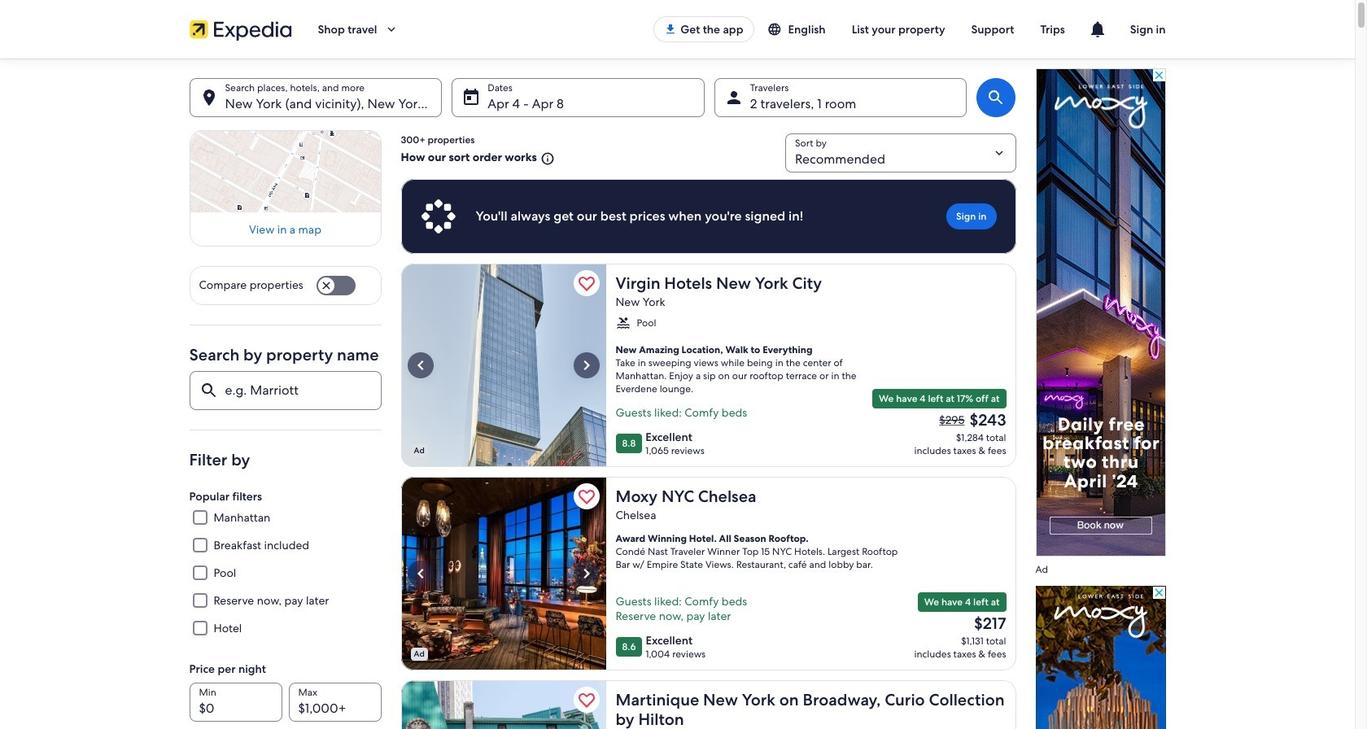 Task type: vqa. For each thing, say whether or not it's contained in the screenshot.
WED, JAN 24
no



Task type: locate. For each thing, give the bounding box(es) containing it.
1 vertical spatial small image
[[616, 316, 631, 331]]

garden image
[[606, 477, 811, 671]]

1 vertical spatial room image
[[606, 681, 811, 730]]

static map image image
[[189, 130, 381, 213]]

1 room image from the top
[[606, 264, 811, 467]]

small image
[[767, 22, 789, 37], [616, 316, 631, 331]]

0 vertical spatial small image
[[767, 22, 789, 37]]

trailing image
[[384, 22, 399, 37]]

2 room image from the top
[[606, 681, 811, 730]]

1 exterior image from the top
[[401, 264, 606, 467]]

room image for 1st exterior image from the bottom
[[606, 681, 811, 730]]

$0, Minimum, Price per night text field
[[189, 683, 282, 722]]

room image
[[606, 264, 811, 467], [606, 681, 811, 730]]

1 vertical spatial exterior image
[[401, 681, 606, 730]]

$1,000 and above, Maximum, Price per night text field
[[289, 683, 381, 722]]

download the app button image
[[665, 23, 678, 36]]

0 horizontal spatial small image
[[616, 316, 631, 331]]

0 vertical spatial exterior image
[[401, 264, 606, 467]]

exterior image
[[401, 264, 606, 467], [401, 681, 606, 730]]

0 vertical spatial room image
[[606, 264, 811, 467]]

2 exterior image from the top
[[401, 681, 606, 730]]

communication center icon image
[[1088, 20, 1108, 39]]

show next image for moxy nyc chelsea image
[[577, 564, 596, 584]]



Task type: describe. For each thing, give the bounding box(es) containing it.
search image
[[987, 88, 1007, 107]]

show previous image for virgin hotels new york city image
[[411, 356, 430, 375]]

show next image for virgin hotels new york city image
[[577, 356, 596, 375]]

show previous image for moxy nyc chelsea image
[[411, 564, 430, 584]]

1 horizontal spatial small image
[[767, 22, 789, 37]]

small image
[[537, 151, 555, 166]]

expedia logo image
[[189, 18, 292, 41]]

bar (on property) image
[[401, 477, 606, 671]]

room image for 1st exterior image from the top of the page
[[606, 264, 811, 467]]



